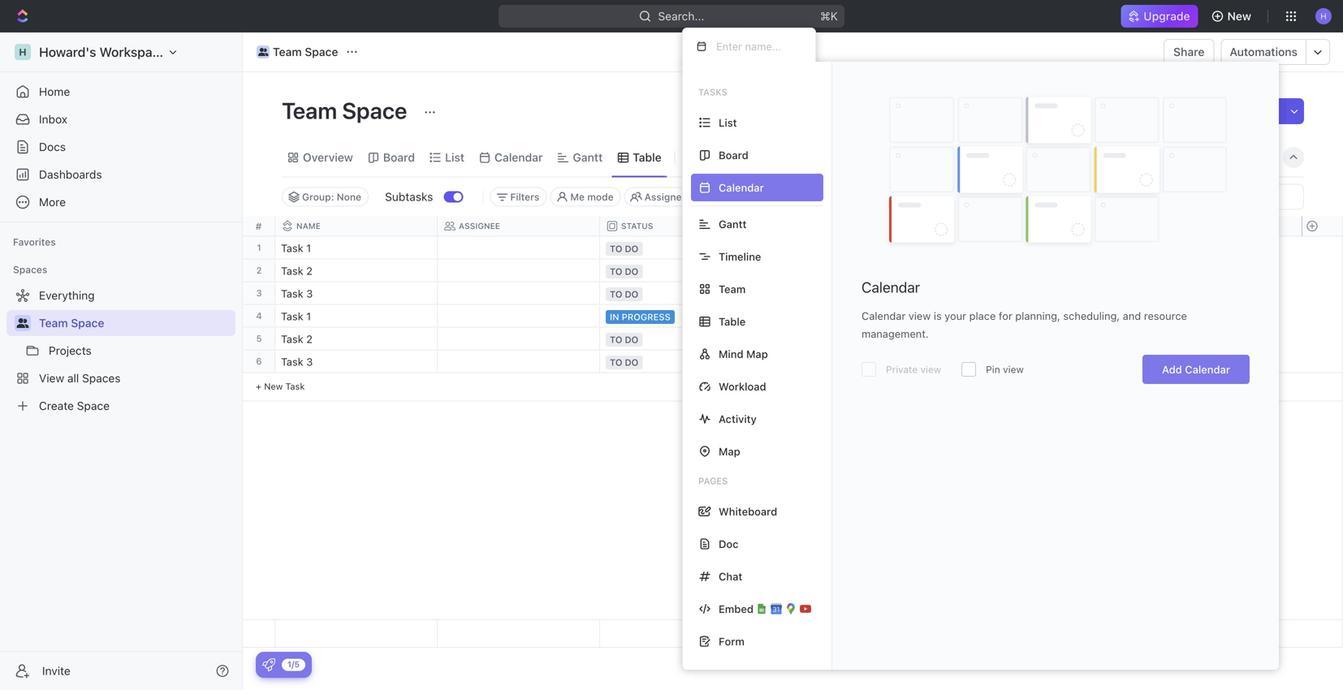 Task type: locate. For each thing, give the bounding box(es) containing it.
1 vertical spatial user group image
[[17, 318, 29, 328]]

home link
[[6, 79, 235, 105]]

new up automations
[[1227, 9, 1251, 23]]

map
[[746, 348, 768, 360], [719, 445, 740, 458]]

1 set priority element from the top
[[922, 238, 947, 262]]

list down 'tasks'
[[719, 117, 737, 129]]

set priority image right the 'private'
[[922, 351, 947, 376]]

chat
[[719, 570, 742, 583]]

1 horizontal spatial hide
[[1151, 151, 1176, 164]]

task for in progress cell
[[281, 310, 303, 322]]

0 vertical spatial ‎task
[[281, 242, 303, 254]]

0 vertical spatial map
[[746, 348, 768, 360]]

pin
[[986, 364, 1000, 375]]

new down task 2
[[264, 381, 283, 392]]

0 horizontal spatial board
[[383, 151, 415, 164]]

1 do from the top
[[625, 244, 638, 254]]

3 do from the top
[[625, 289, 638, 300]]

space
[[305, 45, 338, 58], [342, 97, 407, 124], [71, 316, 104, 330]]

add for add task
[[1226, 104, 1247, 118]]

1 ‎task from the top
[[281, 242, 303, 254]]

0 vertical spatial task 3
[[281, 287, 313, 300]]

new inside "grid"
[[264, 381, 283, 392]]

2 down ‎task 1
[[306, 265, 313, 277]]

do for 4th to do cell from the top
[[625, 335, 638, 345]]

0 horizontal spatial user group image
[[17, 318, 29, 328]]

set priority element down is
[[922, 328, 947, 353]]

#
[[255, 220, 262, 232]]

press space to select this row. row containing ‎task 2
[[275, 259, 1087, 282]]

board up show
[[719, 149, 748, 161]]

row group containing ‎task 1
[[275, 237, 1087, 402]]

press space to select this row. row containing 6
[[243, 350, 275, 373]]

set priority image up is
[[922, 238, 947, 262]]

activity
[[719, 413, 757, 425]]

1 vertical spatial ‎task
[[281, 265, 303, 277]]

5 to from the top
[[610, 357, 622, 368]]

share
[[1173, 45, 1205, 58]]

1 inside the 1 2 3 4 5 6
[[257, 242, 261, 253]]

task 3 down task 2
[[281, 356, 313, 368]]

2 left ‎task 2
[[256, 265, 262, 276]]

board link
[[380, 146, 415, 169]]

row inside "grid"
[[275, 216, 1087, 236]]

space inside tree
[[71, 316, 104, 330]]

5 do from the top
[[625, 357, 638, 368]]

1 up ‎task 2
[[306, 242, 311, 254]]

2 task 3 from the top
[[281, 356, 313, 368]]

press space to select this row. row containing task 1
[[275, 305, 1087, 330]]

hide right "search"
[[1151, 151, 1176, 164]]

3 set priority image from the top
[[922, 351, 947, 376]]

5 to do from the top
[[610, 357, 638, 368]]

add calendar
[[1162, 363, 1230, 376]]

do for fifth to do cell from the bottom of the "grid" containing ‎task 1
[[625, 244, 638, 254]]

4
[[256, 311, 262, 321]]

new
[[1227, 9, 1251, 23], [264, 381, 283, 392]]

3 down task 2
[[306, 356, 313, 368]]

add
[[1226, 104, 1247, 118], [1162, 363, 1182, 376]]

2 to from the top
[[610, 266, 622, 277]]

do for third to do cell
[[625, 289, 638, 300]]

set priority image for task 2
[[922, 328, 947, 353]]

dashboards
[[39, 168, 102, 181]]

2 for task
[[306, 333, 313, 345]]

add down resource
[[1162, 363, 1182, 376]]

2 vertical spatial space
[[71, 316, 104, 330]]

2 set priority element from the top
[[922, 306, 947, 330]]

row
[[275, 216, 1087, 236]]

to do for fifth to do cell from the bottom of the "grid" containing ‎task 1
[[610, 244, 638, 254]]

1 vertical spatial new
[[264, 381, 283, 392]]

new for new task
[[264, 381, 283, 392]]

Enter name... field
[[715, 39, 802, 53]]

0 horizontal spatial list
[[445, 151, 464, 164]]

0 horizontal spatial map
[[719, 445, 740, 458]]

1 horizontal spatial space
[[305, 45, 338, 58]]

doc
[[719, 538, 739, 550]]

3 to from the top
[[610, 289, 622, 300]]

to do
[[610, 244, 638, 254], [610, 266, 638, 277], [610, 289, 638, 300], [610, 335, 638, 345], [610, 357, 638, 368]]

1 horizontal spatial list
[[719, 117, 737, 129]]

0 vertical spatial team space link
[[253, 42, 342, 62]]

set priority element for task 3
[[922, 351, 947, 376]]

0 vertical spatial user group image
[[258, 48, 268, 56]]

1 vertical spatial table
[[719, 315, 746, 328]]

to for fourth to do cell from the bottom
[[610, 266, 622, 277]]

1 horizontal spatial new
[[1227, 9, 1251, 23]]

0 vertical spatial new
[[1227, 9, 1251, 23]]

hide inside button
[[810, 191, 832, 203]]

spaces
[[13, 264, 47, 275]]

task 3 down ‎task 2
[[281, 287, 313, 300]]

row group
[[243, 237, 275, 402], [275, 237, 1087, 402], [1302, 237, 1342, 402], [1302, 620, 1342, 647]]

1 vertical spatial add
[[1162, 363, 1182, 376]]

press space to select this row. row containing 5
[[243, 328, 275, 350]]

table up the assignees "button" at top
[[633, 151, 662, 164]]

grid containing ‎task 1
[[243, 216, 1343, 648]]

in progress
[[610, 312, 671, 322]]

2 horizontal spatial space
[[342, 97, 407, 124]]

6
[[256, 356, 262, 367]]

press space to select this row. row containing task 2
[[275, 328, 1087, 353]]

to do cell
[[600, 237, 762, 259], [600, 259, 762, 281], [600, 282, 762, 304], [600, 328, 762, 350], [600, 350, 762, 372]]

set priority element left place
[[922, 306, 947, 330]]

customize button
[[1184, 146, 1267, 169]]

view left is
[[908, 310, 931, 322]]

press space to select this row. row
[[243, 237, 275, 259], [275, 237, 1087, 262], [243, 259, 275, 282], [275, 259, 1087, 282], [243, 282, 275, 305], [275, 282, 1087, 305], [243, 305, 275, 328], [275, 305, 1087, 330], [243, 328, 275, 350], [275, 328, 1087, 353], [243, 350, 275, 373], [275, 350, 1087, 376], [275, 620, 1087, 648]]

hide
[[1151, 151, 1176, 164], [810, 191, 832, 203]]

1 horizontal spatial add
[[1226, 104, 1247, 118]]

2 set priority image from the top
[[922, 328, 947, 353]]

overview link
[[300, 146, 353, 169]]

2 do from the top
[[625, 266, 638, 277]]

3
[[306, 287, 313, 300], [256, 288, 262, 298], [306, 356, 313, 368]]

1 vertical spatial map
[[719, 445, 740, 458]]

set priority image down is
[[922, 328, 947, 353]]

view for private view
[[1003, 364, 1024, 375]]

task inside button
[[1250, 104, 1275, 118]]

overview
[[303, 151, 353, 164]]

⌘k
[[820, 9, 838, 23]]

set priority element right the 'private'
[[922, 351, 947, 376]]

‎task 1
[[281, 242, 311, 254]]

map down "activity"
[[719, 445, 740, 458]]

1 vertical spatial space
[[342, 97, 407, 124]]

1 vertical spatial list
[[445, 151, 464, 164]]

assignees
[[644, 191, 693, 203]]

1
[[306, 242, 311, 254], [257, 242, 261, 253], [306, 310, 311, 322]]

2 to do from the top
[[610, 266, 638, 277]]

inbox
[[39, 112, 67, 126]]

1 vertical spatial hide
[[810, 191, 832, 203]]

map right mind
[[746, 348, 768, 360]]

set priority element up is
[[922, 238, 947, 262]]

user group image
[[258, 48, 268, 56], [17, 318, 29, 328]]

add inside add task button
[[1226, 104, 1247, 118]]

press space to select this row. row containing 3
[[243, 282, 275, 305]]

hide right closed
[[810, 191, 832, 203]]

view button
[[682, 146, 735, 169]]

set priority image
[[922, 306, 947, 330]]

user group image inside team space link
[[258, 48, 268, 56]]

search
[[1086, 151, 1123, 164]]

upgrade link
[[1121, 5, 1198, 28]]

0 horizontal spatial hide
[[810, 191, 832, 203]]

view right the 'private'
[[920, 364, 941, 375]]

0 horizontal spatial space
[[71, 316, 104, 330]]

3 down ‎task 2
[[306, 287, 313, 300]]

1 task 3 from the top
[[281, 287, 313, 300]]

2 for ‎task
[[306, 265, 313, 277]]

0 horizontal spatial gantt
[[573, 151, 603, 164]]

1 vertical spatial gantt
[[719, 218, 747, 230]]

0 vertical spatial list
[[719, 117, 737, 129]]

view for calendar
[[908, 310, 931, 322]]

onboarding checklist button image
[[262, 659, 275, 672]]

1 horizontal spatial map
[[746, 348, 768, 360]]

4 to from the top
[[610, 335, 622, 345]]

grid
[[243, 216, 1343, 648]]

3 to do from the top
[[610, 289, 638, 300]]

gantt down show
[[719, 218, 747, 230]]

progress
[[622, 312, 671, 322]]

set priority image
[[922, 238, 947, 262], [922, 328, 947, 353], [922, 351, 947, 376]]

gantt left table link
[[573, 151, 603, 164]]

‎task for ‎task 2
[[281, 265, 303, 277]]

2 down task 1
[[306, 333, 313, 345]]

board
[[719, 149, 748, 161], [383, 151, 415, 164]]

list inside the list link
[[445, 151, 464, 164]]

place
[[969, 310, 996, 322]]

2 for 1
[[256, 265, 262, 276]]

list
[[719, 117, 737, 129], [445, 151, 464, 164]]

1 up task 2
[[306, 310, 311, 322]]

1 down '#'
[[257, 242, 261, 253]]

0 vertical spatial hide
[[1151, 151, 1176, 164]]

invite
[[42, 664, 70, 678]]

task for third to do cell
[[281, 287, 303, 300]]

0 horizontal spatial add
[[1162, 363, 1182, 376]]

pin view
[[986, 364, 1024, 375]]

closed
[[752, 191, 783, 203]]

task 3 for third to do cell
[[281, 287, 313, 300]]

1 vertical spatial team space link
[[39, 310, 232, 336]]

add up the customize
[[1226, 104, 1247, 118]]

sidebar navigation
[[0, 32, 243, 690]]

1 vertical spatial task 3
[[281, 356, 313, 368]]

team space inside tree
[[39, 316, 104, 330]]

workload
[[719, 380, 766, 393]]

4 set priority element from the top
[[922, 351, 947, 376]]

0 vertical spatial gantt
[[573, 151, 603, 164]]

press space to select this row. row containing 2
[[243, 259, 275, 282]]

view button
[[682, 138, 735, 177]]

0 vertical spatial add
[[1226, 104, 1247, 118]]

3 for 1st to do cell from the bottom of the "grid" containing ‎task 1
[[306, 356, 313, 368]]

set priority element for ‎task 1
[[922, 238, 947, 262]]

row group containing 1 2 3 4 5 6
[[243, 237, 275, 402]]

2 vertical spatial team space
[[39, 316, 104, 330]]

‎task up ‎task 2
[[281, 242, 303, 254]]

1 to do from the top
[[610, 244, 638, 254]]

list right board link
[[445, 151, 464, 164]]

1 set priority image from the top
[[922, 238, 947, 262]]

user group image inside team space tree
[[17, 318, 29, 328]]

for
[[999, 310, 1012, 322]]

3 set priority element from the top
[[922, 328, 947, 353]]

new for new
[[1227, 9, 1251, 23]]

5
[[256, 333, 262, 344]]

1 horizontal spatial user group image
[[258, 48, 268, 56]]

4 do from the top
[[625, 335, 638, 345]]

2 inside the 1 2 3 4 5 6
[[256, 265, 262, 276]]

1 horizontal spatial team space link
[[253, 42, 342, 62]]

inbox link
[[6, 106, 235, 132]]

cell
[[438, 237, 600, 259], [762, 237, 925, 259], [438, 259, 600, 281], [762, 259, 925, 281], [925, 259, 1087, 281], [438, 282, 600, 304], [762, 282, 925, 304], [925, 282, 1087, 304], [438, 305, 600, 327], [762, 305, 925, 327], [438, 328, 600, 350], [762, 328, 925, 350], [438, 350, 600, 372], [762, 350, 925, 372], [925, 620, 1087, 647]]

0 horizontal spatial team space link
[[39, 310, 232, 336]]

‎task for ‎task 1
[[281, 242, 303, 254]]

gantt
[[573, 151, 603, 164], [719, 218, 747, 230]]

0 horizontal spatial new
[[264, 381, 283, 392]]

view inside calendar view is your place for planning, scheduling, and resource management.
[[908, 310, 931, 322]]

press space to select this row. row containing 1
[[243, 237, 275, 259]]

4 to do from the top
[[610, 335, 638, 345]]

3 up 4
[[256, 288, 262, 298]]

subtasks button
[[378, 184, 444, 210]]

‎task down ‎task 1
[[281, 265, 303, 277]]

team space link
[[253, 42, 342, 62], [39, 310, 232, 336]]

3 inside the 1 2 3 4 5 6
[[256, 288, 262, 298]]

to
[[610, 244, 622, 254], [610, 266, 622, 277], [610, 289, 622, 300], [610, 335, 622, 345], [610, 357, 622, 368]]

add task
[[1226, 104, 1275, 118]]

team space link inside tree
[[39, 310, 232, 336]]

press space to select this row. row containing 4
[[243, 305, 275, 328]]

set priority element
[[922, 238, 947, 262], [922, 306, 947, 330], [922, 328, 947, 353], [922, 351, 947, 376]]

table
[[633, 151, 662, 164], [719, 315, 746, 328]]

management.
[[862, 328, 929, 340]]

planning,
[[1015, 310, 1060, 322]]

table up mind
[[719, 315, 746, 328]]

private
[[886, 364, 918, 375]]

set priority image for task 3
[[922, 351, 947, 376]]

4 to do cell from the top
[[600, 328, 762, 350]]

do
[[625, 244, 638, 254], [625, 266, 638, 277], [625, 289, 638, 300], [625, 335, 638, 345], [625, 357, 638, 368]]

0 vertical spatial table
[[633, 151, 662, 164]]

‎task
[[281, 242, 303, 254], [281, 265, 303, 277]]

to do for fourth to do cell from the bottom
[[610, 266, 638, 277]]

view right pin on the bottom right
[[1003, 364, 1024, 375]]

in progress cell
[[600, 305, 762, 327]]

2 ‎task from the top
[[281, 265, 303, 277]]

0 vertical spatial space
[[305, 45, 338, 58]]

board up subtasks
[[383, 151, 415, 164]]

new inside 'button'
[[1227, 9, 1251, 23]]

view
[[908, 310, 931, 322], [920, 364, 941, 375], [1003, 364, 1024, 375]]

1 to from the top
[[610, 244, 622, 254]]

calendar
[[495, 151, 543, 164], [862, 279, 920, 296], [862, 310, 906, 322], [1185, 363, 1230, 376]]

mind
[[719, 348, 743, 360]]



Task type: vqa. For each thing, say whether or not it's contained in the screenshot.


Task type: describe. For each thing, give the bounding box(es) containing it.
1 horizontal spatial table
[[719, 315, 746, 328]]

show
[[723, 191, 749, 203]]

to for 4th to do cell from the top
[[610, 335, 622, 345]]

tasks
[[698, 87, 727, 97]]

5 to do cell from the top
[[600, 350, 762, 372]]

embed
[[719, 603, 754, 615]]

to for third to do cell
[[610, 289, 622, 300]]

new button
[[1205, 3, 1261, 29]]

do for 1st to do cell from the bottom of the "grid" containing ‎task 1
[[625, 357, 638, 368]]

3 to do cell from the top
[[600, 282, 762, 304]]

press space to select this row. row containing ‎task 1
[[275, 237, 1087, 262]]

view
[[703, 151, 729, 164]]

and
[[1123, 310, 1141, 322]]

new task
[[264, 381, 305, 392]]

automations button
[[1222, 40, 1306, 64]]

hide button
[[804, 187, 839, 207]]

calendar view is your place for planning, scheduling, and resource management.
[[862, 310, 1187, 340]]

pages
[[698, 476, 728, 486]]

task 2
[[281, 333, 313, 345]]

task for 1st to do cell from the bottom of the "grid" containing ‎task 1
[[281, 356, 303, 368]]

search...
[[658, 9, 704, 23]]

1 2 3 4 5 6
[[256, 242, 262, 367]]

task 1
[[281, 310, 311, 322]]

1 for ‎task 1
[[306, 242, 311, 254]]

1/5
[[287, 660, 300, 669]]

hide inside dropdown button
[[1151, 151, 1176, 164]]

onboarding checklist button element
[[262, 659, 275, 672]]

assignees button
[[624, 187, 700, 207]]

hide button
[[1131, 146, 1180, 169]]

1 horizontal spatial board
[[719, 149, 748, 161]]

1 vertical spatial team space
[[282, 97, 412, 124]]

task for 4th to do cell from the top
[[281, 333, 303, 345]]

add for add calendar
[[1162, 363, 1182, 376]]

2 to do cell from the top
[[600, 259, 762, 281]]

Search tasks... text field
[[1141, 185, 1303, 209]]

calendar inside calendar link
[[495, 151, 543, 164]]

task 3 for 1st to do cell from the bottom of the "grid" containing ‎task 1
[[281, 356, 313, 368]]

whiteboard
[[719, 505, 777, 518]]

docs link
[[6, 134, 235, 160]]

automations
[[1230, 45, 1298, 58]]

0 vertical spatial team space
[[273, 45, 338, 58]]

calendar link
[[491, 146, 543, 169]]

is
[[934, 310, 942, 322]]

to for 1st to do cell from the bottom of the "grid" containing ‎task 1
[[610, 357, 622, 368]]

search button
[[1065, 146, 1128, 169]]

show closed
[[723, 191, 783, 203]]

table link
[[629, 146, 662, 169]]

to for fifth to do cell from the bottom of the "grid" containing ‎task 1
[[610, 244, 622, 254]]

share button
[[1164, 39, 1214, 65]]

subtasks
[[385, 190, 433, 203]]

set priority image for ‎task 1
[[922, 238, 947, 262]]

timeline
[[719, 250, 761, 263]]

form
[[719, 635, 745, 648]]

upgrade
[[1144, 9, 1190, 23]]

gantt link
[[570, 146, 603, 169]]

favorites
[[13, 236, 56, 248]]

1 for task 1
[[306, 310, 311, 322]]

scheduling,
[[1063, 310, 1120, 322]]

1 to do cell from the top
[[600, 237, 762, 259]]

set priority element for task 1
[[922, 306, 947, 330]]

list link
[[442, 146, 464, 169]]

favorites button
[[6, 232, 62, 252]]

dashboards link
[[6, 162, 235, 188]]

to do for 4th to do cell from the top
[[610, 335, 638, 345]]

in
[[610, 312, 619, 322]]

show closed button
[[703, 187, 790, 207]]

your
[[945, 310, 966, 322]]

private view
[[886, 364, 941, 375]]

home
[[39, 85, 70, 98]]

to do for third to do cell
[[610, 289, 638, 300]]

do for fourth to do cell from the bottom
[[625, 266, 638, 277]]

docs
[[39, 140, 66, 153]]

team space tree
[[6, 283, 235, 419]]

‎task 2
[[281, 265, 313, 277]]

calendar inside calendar view is your place for planning, scheduling, and resource management.
[[862, 310, 906, 322]]

add task button
[[1216, 98, 1285, 124]]

team inside tree
[[39, 316, 68, 330]]

resource
[[1144, 310, 1187, 322]]

1 horizontal spatial gantt
[[719, 218, 747, 230]]

0 horizontal spatial table
[[633, 151, 662, 164]]

set priority element for task 2
[[922, 328, 947, 353]]

customize
[[1205, 151, 1262, 164]]

3 for third to do cell
[[306, 287, 313, 300]]

to do for 1st to do cell from the bottom of the "grid" containing ‎task 1
[[610, 357, 638, 368]]

mind map
[[719, 348, 768, 360]]



